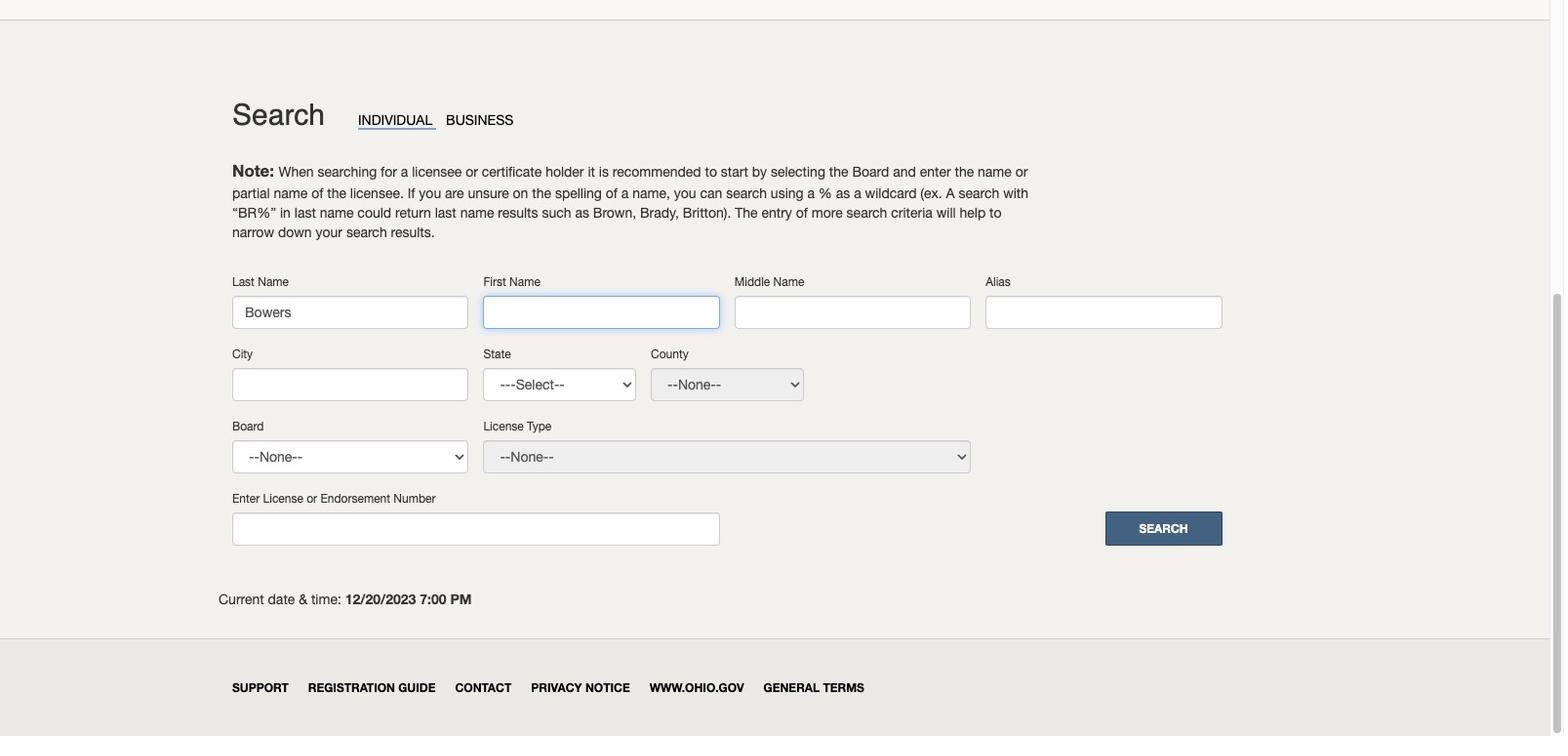 Task type: vqa. For each thing, say whether or not it's contained in the screenshot.
Remove icon
no



Task type: describe. For each thing, give the bounding box(es) containing it.
certificate
[[482, 164, 542, 180]]

start
[[721, 164, 749, 180]]

city
[[232, 348, 253, 361]]

contact
[[455, 680, 512, 695]]

license type
[[484, 420, 552, 434]]

general
[[764, 680, 820, 695]]

search down could
[[346, 224, 387, 240]]

when searching for a licensee or certificate holder it is recommended to start by selecting the board and enter the name or partial name of the licensee. if you are unsure on the spelling of a name, you can search using a % as a wildcard (ex.  a search with "br%" in last name could return last name results such as brown, brady, britton). the entry of more search criteria will help to narrow down your search results.
[[232, 164, 1029, 240]]

notice
[[586, 680, 630, 695]]

search
[[232, 98, 325, 132]]

2 horizontal spatial or
[[1016, 164, 1028, 180]]

in
[[280, 205, 291, 221]]

the right on
[[532, 185, 552, 201]]

0 horizontal spatial or
[[307, 492, 317, 506]]

a right %
[[854, 185, 862, 201]]

county
[[651, 348, 689, 361]]

criteria
[[891, 205, 933, 221]]

the up a
[[955, 164, 974, 180]]

0 horizontal spatial of
[[312, 185, 323, 201]]

last
[[232, 275, 255, 289]]

name for middle name
[[774, 275, 805, 289]]

individual business
[[358, 112, 514, 128]]

1 horizontal spatial to
[[990, 205, 1002, 221]]

using
[[771, 185, 804, 201]]

0 vertical spatial as
[[836, 185, 851, 201]]

licensee
[[412, 164, 462, 180]]

general terms link
[[764, 680, 865, 695]]

2 you from the left
[[674, 185, 697, 201]]

name up in
[[274, 185, 308, 201]]

when
[[279, 164, 314, 180]]

business link
[[446, 112, 514, 128]]

Alias text field
[[986, 296, 1223, 329]]

search up the
[[726, 185, 767, 201]]

down
[[278, 224, 312, 240]]

support link
[[232, 680, 289, 695]]

will
[[937, 205, 956, 221]]

enter
[[232, 492, 260, 506]]

alias
[[986, 275, 1011, 289]]

2 horizontal spatial of
[[796, 205, 808, 221]]

support
[[232, 680, 289, 695]]

partial
[[232, 185, 270, 201]]

spelling
[[555, 185, 602, 201]]

can
[[700, 185, 723, 201]]

your
[[316, 224, 343, 240]]

is
[[599, 164, 609, 180]]

state
[[484, 348, 511, 361]]

0 horizontal spatial as
[[575, 205, 590, 221]]

2 last from the left
[[435, 205, 457, 221]]

date
[[268, 592, 295, 608]]

note:
[[232, 161, 279, 180]]

7:00
[[420, 591, 447, 608]]

Enter License or Endorsement Number text field
[[232, 513, 720, 546]]

time:
[[311, 592, 341, 608]]

if
[[408, 185, 415, 201]]

individual
[[358, 112, 433, 128]]

a
[[946, 185, 955, 201]]

pm
[[450, 591, 472, 608]]

unsure
[[468, 185, 509, 201]]

first
[[484, 275, 506, 289]]

and
[[893, 164, 916, 180]]

last name
[[232, 275, 289, 289]]

middle
[[735, 275, 770, 289]]

it
[[588, 164, 595, 180]]

search up help
[[959, 185, 1000, 201]]

registration guide link
[[308, 680, 436, 695]]

12/20/2023
[[345, 591, 416, 608]]

guide
[[398, 680, 436, 695]]

searching
[[318, 164, 377, 180]]

privacy notice link
[[531, 680, 630, 695]]

1 last from the left
[[295, 205, 316, 221]]



Task type: locate. For each thing, give the bounding box(es) containing it.
privacy notice
[[531, 680, 630, 695]]

such
[[542, 205, 572, 221]]

current date & time: 12/20/2023 7:00 pm
[[219, 591, 472, 608]]

3 name from the left
[[774, 275, 805, 289]]

enter license or endorsement number
[[232, 492, 436, 506]]

Last Name text field
[[232, 296, 469, 329]]

last down are
[[435, 205, 457, 221]]

0 horizontal spatial last
[[295, 205, 316, 221]]

registration
[[308, 680, 395, 695]]

first name
[[484, 275, 541, 289]]

a right for
[[401, 164, 408, 180]]

1 horizontal spatial last
[[435, 205, 457, 221]]

%
[[819, 185, 833, 201]]

board up "enter"
[[232, 420, 264, 434]]

name for first name
[[510, 275, 541, 289]]

wildcard
[[865, 185, 917, 201]]

last right in
[[295, 205, 316, 221]]

for
[[381, 164, 397, 180]]

by
[[752, 164, 767, 180]]

contact link
[[455, 680, 512, 695]]

www.ohio.gov
[[650, 680, 744, 695]]

a up brown,
[[622, 185, 629, 201]]

you left can
[[674, 185, 697, 201]]

1 horizontal spatial license
[[484, 420, 524, 434]]

1 horizontal spatial you
[[674, 185, 697, 201]]

license right "enter"
[[263, 492, 303, 506]]

1 horizontal spatial of
[[606, 185, 618, 201]]

help
[[960, 205, 986, 221]]

on
[[513, 185, 529, 201]]

1 name from the left
[[258, 275, 289, 289]]

terms
[[823, 680, 865, 695]]

as right %
[[836, 185, 851, 201]]

the
[[735, 205, 758, 221]]

registration guide
[[308, 680, 436, 695]]

search down wildcard
[[847, 205, 888, 221]]

1 horizontal spatial as
[[836, 185, 851, 201]]

brown,
[[593, 205, 637, 221]]

middle name
[[735, 275, 805, 289]]

0 horizontal spatial license
[[263, 492, 303, 506]]

with
[[1004, 185, 1029, 201]]

name right last
[[258, 275, 289, 289]]

Middle Name text field
[[735, 296, 971, 329]]

0 horizontal spatial board
[[232, 420, 264, 434]]

1 vertical spatial board
[[232, 420, 264, 434]]

the
[[830, 164, 849, 180], [955, 164, 974, 180], [327, 185, 347, 201], [532, 185, 552, 201]]

results.
[[391, 224, 435, 240]]

1 horizontal spatial name
[[510, 275, 541, 289]]

City text field
[[232, 368, 469, 401]]

number
[[394, 492, 436, 506]]

enter
[[920, 164, 951, 180]]

1 vertical spatial to
[[990, 205, 1002, 221]]

of
[[312, 185, 323, 201], [606, 185, 618, 201], [796, 205, 808, 221]]

licensee.
[[350, 185, 404, 201]]

board inside "when searching for a licensee or certificate holder it is recommended to start by selecting the board and enter the name or partial name of the licensee. if you are unsure on the spelling of a name, you can search using a % as a wildcard (ex.  a search with "br%" in last name could return last name results such as brown, brady, britton). the entry of more search criteria will help to narrow down your search results."
[[853, 164, 890, 180]]

"br%"
[[232, 205, 276, 221]]

the down the searching
[[327, 185, 347, 201]]

privacy
[[531, 680, 582, 695]]

or up the with
[[1016, 164, 1028, 180]]

1 you from the left
[[419, 185, 441, 201]]

you
[[419, 185, 441, 201], [674, 185, 697, 201]]

name
[[258, 275, 289, 289], [510, 275, 541, 289], [774, 275, 805, 289]]

more
[[812, 205, 843, 221]]

to up can
[[705, 164, 717, 180]]

name,
[[633, 185, 671, 201]]

or
[[466, 164, 478, 180], [1016, 164, 1028, 180], [307, 492, 317, 506]]

current
[[219, 592, 264, 608]]

name up the with
[[978, 164, 1012, 180]]

britton).
[[683, 205, 732, 221]]

name for last name
[[258, 275, 289, 289]]

to right help
[[990, 205, 1002, 221]]

or up the unsure
[[466, 164, 478, 180]]

business
[[446, 112, 514, 128]]

are
[[445, 185, 464, 201]]

0 horizontal spatial name
[[258, 275, 289, 289]]

1 horizontal spatial or
[[466, 164, 478, 180]]

entry
[[762, 205, 793, 221]]

or left 'endorsement' at the bottom left of page
[[307, 492, 317, 506]]

(ex.
[[921, 185, 943, 201]]

0 horizontal spatial you
[[419, 185, 441, 201]]

you right if
[[419, 185, 441, 201]]

1 vertical spatial as
[[575, 205, 590, 221]]

holder
[[546, 164, 584, 180]]

board
[[853, 164, 890, 180], [232, 420, 264, 434]]

type
[[527, 420, 552, 434]]

board up wildcard
[[853, 164, 890, 180]]

to
[[705, 164, 717, 180], [990, 205, 1002, 221]]

the up %
[[830, 164, 849, 180]]

0 vertical spatial to
[[705, 164, 717, 180]]

2 name from the left
[[510, 275, 541, 289]]

recommended
[[613, 164, 702, 180]]

of up brown,
[[606, 185, 618, 201]]

&
[[299, 592, 308, 608]]

could
[[358, 205, 392, 221]]

www.ohio.gov link
[[650, 680, 744, 695]]

name
[[978, 164, 1012, 180], [274, 185, 308, 201], [320, 205, 354, 221], [460, 205, 494, 221]]

name up your
[[320, 205, 354, 221]]

a left %
[[808, 185, 815, 201]]

last
[[295, 205, 316, 221], [435, 205, 457, 221]]

None button
[[1106, 512, 1223, 546]]

narrow
[[232, 224, 274, 240]]

general terms
[[764, 680, 865, 695]]

1 horizontal spatial board
[[853, 164, 890, 180]]

0 vertical spatial license
[[484, 420, 524, 434]]

a
[[401, 164, 408, 180], [622, 185, 629, 201], [808, 185, 815, 201], [854, 185, 862, 201]]

1 vertical spatial license
[[263, 492, 303, 506]]

2 horizontal spatial name
[[774, 275, 805, 289]]

as down spelling
[[575, 205, 590, 221]]

endorsement
[[321, 492, 391, 506]]

results
[[498, 205, 538, 221]]

0 vertical spatial board
[[853, 164, 890, 180]]

First Name text field
[[484, 296, 720, 329]]

license left type
[[484, 420, 524, 434]]

license
[[484, 420, 524, 434], [263, 492, 303, 506]]

0 horizontal spatial to
[[705, 164, 717, 180]]

search
[[726, 185, 767, 201], [959, 185, 1000, 201], [847, 205, 888, 221], [346, 224, 387, 240]]

of down using
[[796, 205, 808, 221]]

return
[[395, 205, 431, 221]]

selecting
[[771, 164, 826, 180]]

individual link
[[358, 112, 436, 130]]

of down 'when'
[[312, 185, 323, 201]]

name right first
[[510, 275, 541, 289]]

name down the unsure
[[460, 205, 494, 221]]

brady,
[[640, 205, 679, 221]]

name right the middle
[[774, 275, 805, 289]]



